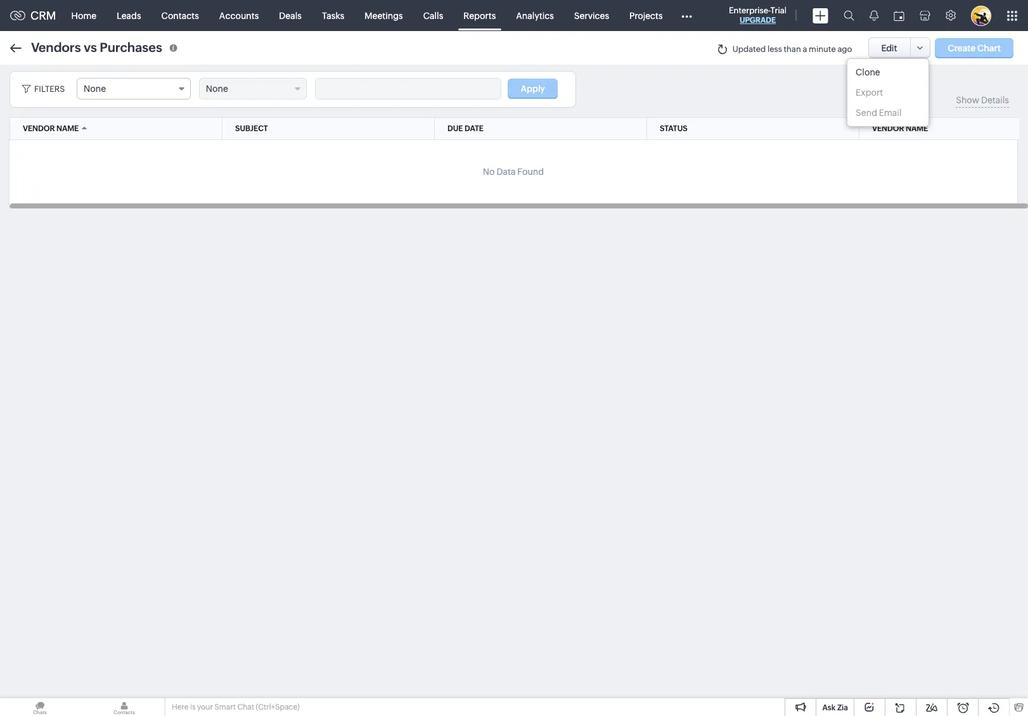 Task type: vqa. For each thing, say whether or not it's contained in the screenshot.
the middle email
no



Task type: describe. For each thing, give the bounding box(es) containing it.
deals link
[[269, 0, 312, 31]]

no
[[483, 167, 495, 177]]

search image
[[844, 10, 855, 21]]

(ctrl+space)
[[256, 703, 300, 712]]

create chart button
[[935, 38, 1014, 58]]

minute
[[809, 44, 836, 54]]

2 vendor name from the left
[[872, 124, 928, 133]]

analytics
[[516, 10, 554, 21]]

subject
[[235, 124, 268, 133]]

reports
[[464, 10, 496, 21]]

accounts
[[219, 10, 259, 21]]

ago
[[838, 44, 852, 54]]

due date
[[448, 124, 484, 133]]

accounts link
[[209, 0, 269, 31]]

chat
[[237, 703, 254, 712]]

a
[[803, 44, 807, 54]]

1 vendor name from the left
[[23, 124, 79, 133]]

meetings link
[[355, 0, 413, 31]]

analytics link
[[506, 0, 564, 31]]

trial
[[771, 6, 787, 15]]

enterprise-
[[729, 6, 771, 15]]

date
[[465, 124, 484, 133]]

chats image
[[0, 699, 80, 716]]

create chart
[[948, 43, 1001, 53]]

meetings
[[365, 10, 403, 21]]

here is your smart chat (ctrl+space)
[[172, 703, 300, 712]]

1 name from the left
[[56, 124, 79, 133]]

search element
[[836, 0, 862, 31]]

found
[[517, 167, 544, 177]]

edit
[[882, 43, 897, 53]]

due
[[448, 124, 463, 133]]

services
[[574, 10, 609, 21]]



Task type: locate. For each thing, give the bounding box(es) containing it.
updated
[[733, 44, 766, 54]]

2 name from the left
[[906, 124, 928, 133]]

calls
[[423, 10, 443, 21]]

contacts
[[161, 10, 199, 21]]

crm
[[30, 9, 56, 22]]

is
[[190, 703, 196, 712]]

your
[[197, 703, 213, 712]]

1 horizontal spatial vendor
[[872, 124, 904, 133]]

vendor down "clone"
[[872, 124, 904, 133]]

no data found
[[483, 167, 544, 177]]

2 vendor from the left
[[872, 124, 904, 133]]

zia
[[837, 704, 848, 713]]

crm link
[[10, 9, 56, 22]]

vendor down 'filters'
[[23, 124, 55, 133]]

data
[[497, 167, 516, 177]]

deals
[[279, 10, 302, 21]]

reports link
[[453, 0, 506, 31]]

0 horizontal spatial name
[[56, 124, 79, 133]]

enterprise-trial upgrade
[[729, 6, 787, 25]]

calls link
[[413, 0, 453, 31]]

create
[[948, 43, 976, 53]]

contacts image
[[84, 699, 164, 716]]

name
[[56, 124, 79, 133], [906, 124, 928, 133]]

than
[[784, 44, 801, 54]]

projects
[[630, 10, 663, 21]]

here
[[172, 703, 189, 712]]

status
[[660, 124, 688, 133]]

updated less than a minute ago
[[733, 44, 852, 54]]

less
[[768, 44, 782, 54]]

tasks
[[322, 10, 344, 21]]

contacts link
[[151, 0, 209, 31]]

0 horizontal spatial vendor name
[[23, 124, 79, 133]]

home
[[71, 10, 96, 21]]

home link
[[61, 0, 107, 31]]

smart
[[215, 703, 236, 712]]

leads
[[117, 10, 141, 21]]

vendor
[[23, 124, 55, 133], [872, 124, 904, 133]]

None text field
[[316, 79, 501, 99]]

1 vendor from the left
[[23, 124, 55, 133]]

filters
[[34, 84, 65, 94]]

services link
[[564, 0, 619, 31]]

leads link
[[107, 0, 151, 31]]

vendor name
[[23, 124, 79, 133], [872, 124, 928, 133]]

upgrade
[[740, 16, 776, 25]]

ask zia
[[823, 704, 848, 713]]

tasks link
[[312, 0, 355, 31]]

chart
[[978, 43, 1001, 53]]

1 horizontal spatial vendor name
[[872, 124, 928, 133]]

edit button
[[868, 37, 911, 58]]

ask
[[823, 704, 836, 713]]

clone
[[856, 67, 880, 77]]

projects link
[[619, 0, 673, 31]]

1 horizontal spatial name
[[906, 124, 928, 133]]

0 horizontal spatial vendor
[[23, 124, 55, 133]]



